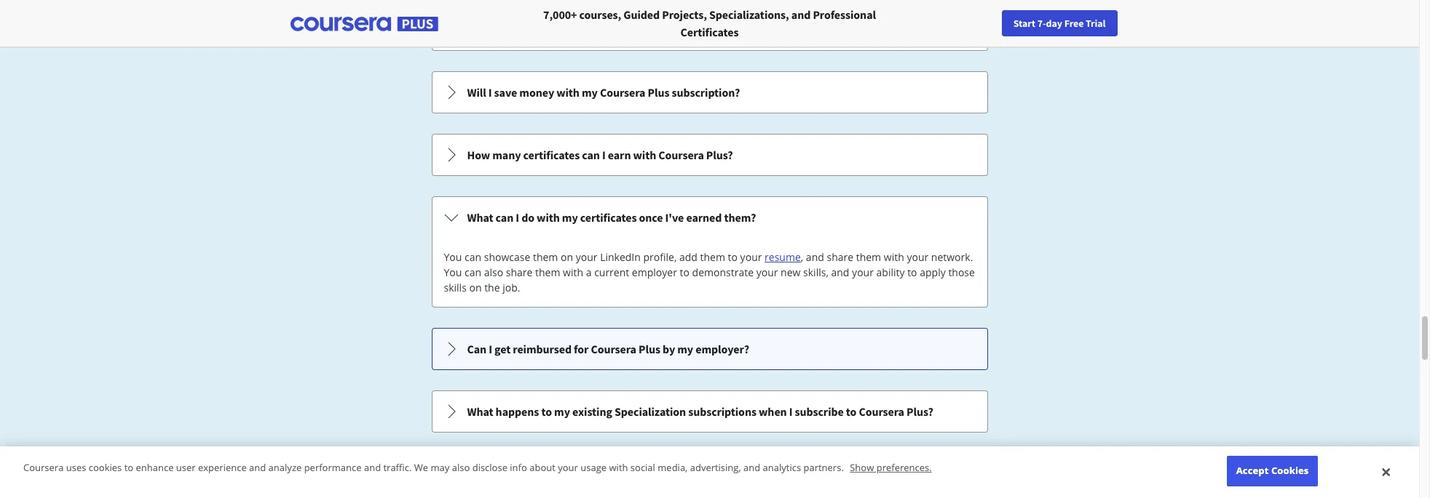 Task type: describe. For each thing, give the bounding box(es) containing it.
i left do
[[516, 210, 519, 225]]

1 horizontal spatial on
[[561, 250, 573, 264]]

can i get reimbursed for coursera plus by my employer? button
[[432, 329, 987, 370]]

, and share them with your network. you can also share them with a current employer to demonstrate your new skills, and your ability to apply those skills on the job.
[[444, 250, 975, 295]]

ability
[[876, 266, 905, 280]]

network.
[[931, 250, 973, 264]]

coursera up show preferences. link
[[859, 405, 904, 419]]

plus inside the will i save money with my coursera plus subscription? dropdown button
[[648, 85, 670, 100]]

can left showcase
[[465, 250, 481, 264]]

start 7-day free trial button
[[1002, 10, 1117, 36]]

specialization
[[615, 405, 686, 419]]

them right showcase
[[533, 250, 558, 264]]

show
[[850, 462, 874, 475]]

will
[[467, 85, 486, 100]]

with left social
[[609, 462, 628, 475]]

once
[[639, 210, 663, 225]]

how many certificates can i earn with coursera plus?
[[467, 148, 733, 162]]

1 you from the top
[[444, 250, 462, 264]]

the
[[484, 281, 500, 295]]

your left the resume
[[740, 250, 762, 264]]

job.
[[503, 281, 520, 295]]

accept cookies button
[[1227, 457, 1318, 487]]

employer
[[632, 266, 677, 280]]

professional
[[813, 7, 876, 22]]

start 7-day free trial
[[1013, 17, 1106, 30]]

accept cookies
[[1236, 465, 1309, 478]]

what happens to my existing specialization subscriptions when i subscribe to coursera plus?
[[467, 405, 933, 419]]

courses,
[[579, 7, 621, 22]]

resume link
[[765, 250, 801, 264]]

and inside 7,000+ courses, guided projects, specializations, and professional certificates
[[791, 7, 811, 22]]

1 vertical spatial plus?
[[907, 405, 933, 419]]

and left traffic.
[[364, 462, 381, 475]]

them?
[[724, 210, 756, 225]]

and right ,
[[806, 250, 824, 264]]

how many certificates can i earn with coursera plus? button
[[432, 135, 987, 175]]

social
[[630, 462, 655, 475]]

0 horizontal spatial also
[[452, 462, 470, 475]]

with right do
[[537, 210, 560, 225]]

earned
[[686, 210, 722, 225]]

about
[[530, 462, 555, 475]]

performance
[[304, 462, 362, 475]]

guided
[[624, 7, 660, 22]]

with right earn
[[633, 148, 656, 162]]

my inside can i get reimbursed for coursera plus by my employer? dropdown button
[[677, 342, 693, 357]]

to up demonstrate at bottom
[[728, 250, 738, 264]]

will i save money with my coursera plus subscription?
[[467, 85, 740, 100]]

do
[[521, 210, 534, 225]]

show preferences. link
[[850, 462, 932, 475]]

add
[[679, 250, 698, 264]]

subscribe
[[795, 405, 844, 419]]

my inside what can i do with my certificates once i've earned them? dropdown button
[[562, 210, 578, 225]]

partners.
[[804, 462, 844, 475]]

you can showcase them on your linkedin profile, add them to your resume
[[444, 250, 801, 264]]

get
[[494, 342, 511, 357]]

happens
[[496, 405, 539, 419]]

cookies
[[1271, 465, 1309, 478]]

0 horizontal spatial plus?
[[706, 148, 733, 162]]

coursera plus image
[[290, 17, 438, 31]]

coursera inside dropdown button
[[600, 85, 645, 100]]

for
[[574, 342, 589, 357]]

disclose
[[472, 462, 508, 475]]

certificates
[[681, 25, 739, 39]]

coursera right earn
[[659, 148, 704, 162]]

coursera uses cookies to enhance user experience and analyze performance and traffic. we may also disclose info about your usage with social media, advertising, and analytics partners. show preferences.
[[23, 462, 932, 475]]

uses
[[66, 462, 86, 475]]

them left a
[[535, 266, 560, 280]]

earn
[[608, 148, 631, 162]]

user
[[176, 462, 196, 475]]

reimbursed
[[513, 342, 572, 357]]

can left earn
[[582, 148, 600, 162]]

and right skills,
[[831, 266, 849, 280]]

experience
[[198, 462, 247, 475]]

by
[[663, 342, 675, 357]]

when
[[759, 405, 787, 419]]

can inside , and share them with your network. you can also share them with a current employer to demonstrate your new skills, and your ability to apply those skills on the job.
[[465, 266, 481, 280]]

with up ability
[[884, 250, 904, 264]]

can i get reimbursed for coursera plus by my employer?
[[467, 342, 749, 357]]

enhance
[[136, 462, 174, 475]]

what for what happens to my existing specialization subscriptions when i subscribe to coursera plus?
[[467, 405, 493, 419]]

also inside , and share them with your network. you can also share them with a current employer to demonstrate your new skills, and your ability to apply those skills on the job.
[[484, 266, 503, 280]]

showcase
[[484, 250, 530, 264]]

a
[[586, 266, 592, 280]]

traffic.
[[383, 462, 412, 475]]

to right subscribe
[[846, 405, 857, 419]]

7-
[[1037, 17, 1046, 30]]

your up a
[[576, 250, 597, 264]]

how
[[467, 148, 490, 162]]

you inside , and share them with your network. you can also share them with a current employer to demonstrate your new skills, and your ability to apply those skills on the job.
[[444, 266, 462, 280]]

with left a
[[563, 266, 583, 280]]

i right when in the bottom right of the page
[[789, 405, 793, 419]]

i've
[[665, 210, 684, 225]]

your down the resume
[[756, 266, 778, 280]]

your up apply
[[907, 250, 929, 264]]

them up demonstrate at bottom
[[700, 250, 725, 264]]



Task type: vqa. For each thing, say whether or not it's contained in the screenshot.
What do you want to learn? text field on the left top of the page
no



Task type: locate. For each thing, give the bounding box(es) containing it.
plus?
[[706, 148, 733, 162], [907, 405, 933, 419]]

also
[[484, 266, 503, 280], [452, 462, 470, 475]]

coursera right for
[[591, 342, 636, 357]]

coursera
[[600, 85, 645, 100], [659, 148, 704, 162], [591, 342, 636, 357], [859, 405, 904, 419], [23, 462, 64, 475]]

1 vertical spatial plus
[[639, 342, 660, 357]]

coursera up earn
[[600, 85, 645, 100]]

analyze
[[268, 462, 302, 475]]

to down add
[[680, 266, 690, 280]]

my inside the will i save money with my coursera plus subscription? dropdown button
[[582, 85, 598, 100]]

info
[[510, 462, 527, 475]]

your left ability
[[852, 266, 874, 280]]

resume
[[765, 250, 801, 264]]

1 vertical spatial also
[[452, 462, 470, 475]]

may
[[431, 462, 450, 475]]

what for what can i do with my certificates once i've earned them?
[[467, 210, 493, 225]]

profile,
[[643, 250, 677, 264]]

current
[[594, 266, 629, 280]]

what left do
[[467, 210, 493, 225]]

1 what from the top
[[467, 210, 493, 225]]

None search field
[[200, 9, 550, 38]]

1 vertical spatial share
[[506, 266, 533, 280]]

can
[[582, 148, 600, 162], [496, 210, 514, 225], [465, 250, 481, 264], [465, 266, 481, 280]]

0 vertical spatial also
[[484, 266, 503, 280]]

plus? up what can i do with my certificates once i've earned them? dropdown button
[[706, 148, 733, 162]]

with
[[556, 85, 580, 100], [633, 148, 656, 162], [537, 210, 560, 225], [884, 250, 904, 264], [563, 266, 583, 280], [609, 462, 628, 475]]

1 horizontal spatial also
[[484, 266, 503, 280]]

plus left by
[[639, 342, 660, 357]]

1 horizontal spatial share
[[827, 250, 854, 264]]

also right may
[[452, 462, 470, 475]]

2 you from the top
[[444, 266, 462, 280]]

plus? up preferences.
[[907, 405, 933, 419]]

i left get
[[489, 342, 492, 357]]

0 vertical spatial what
[[467, 210, 493, 225]]

coursera left uses on the left of page
[[23, 462, 64, 475]]

7,000+ courses, guided projects, specializations, and professional certificates
[[543, 7, 876, 39]]

1 vertical spatial certificates
[[580, 210, 637, 225]]

0 horizontal spatial on
[[469, 281, 482, 295]]

and left analytics
[[743, 462, 760, 475]]

projects,
[[662, 7, 707, 22]]

certificates up linkedin
[[580, 210, 637, 225]]

on inside , and share them with your network. you can also share them with a current employer to demonstrate your new skills, and your ability to apply those skills on the job.
[[469, 281, 482, 295]]

advertising,
[[690, 462, 741, 475]]

what left happens
[[467, 405, 493, 419]]

my
[[582, 85, 598, 100], [562, 210, 578, 225], [677, 342, 693, 357], [554, 405, 570, 419]]

those
[[948, 266, 975, 280]]

on left linkedin
[[561, 250, 573, 264]]

2 what from the top
[[467, 405, 493, 419]]

i left earn
[[602, 148, 606, 162]]

my right do
[[562, 210, 578, 225]]

analytics
[[763, 462, 801, 475]]

0 horizontal spatial share
[[506, 266, 533, 280]]

can left do
[[496, 210, 514, 225]]

share up skills,
[[827, 250, 854, 264]]

save
[[494, 85, 517, 100]]

list
[[430, 0, 989, 497]]

0 vertical spatial you
[[444, 250, 462, 264]]

i right will
[[488, 85, 492, 100]]

my left existing
[[554, 405, 570, 419]]

usage
[[581, 462, 607, 475]]

your right about
[[558, 462, 578, 475]]

certificates
[[523, 148, 580, 162], [580, 210, 637, 225]]

0 vertical spatial plus
[[648, 85, 670, 100]]

0 vertical spatial certificates
[[523, 148, 580, 162]]

can up skills
[[465, 266, 481, 280]]

1 vertical spatial on
[[469, 281, 482, 295]]

trial
[[1086, 17, 1106, 30]]

0 vertical spatial plus?
[[706, 148, 733, 162]]

on left 'the'
[[469, 281, 482, 295]]

them up ability
[[856, 250, 881, 264]]

certificates right many
[[523, 148, 580, 162]]

what
[[467, 210, 493, 225], [467, 405, 493, 419]]

i
[[488, 85, 492, 100], [602, 148, 606, 162], [516, 210, 519, 225], [489, 342, 492, 357], [789, 405, 793, 419]]

what can i do with my certificates once i've earned them?
[[467, 210, 756, 225]]

free
[[1064, 17, 1084, 30]]

also up 'the'
[[484, 266, 503, 280]]

new
[[781, 266, 801, 280]]

1 vertical spatial you
[[444, 266, 462, 280]]

1 vertical spatial what
[[467, 405, 493, 419]]

demonstrate
[[692, 266, 754, 280]]

7,000+
[[543, 7, 577, 22]]

existing
[[572, 405, 612, 419]]

1 horizontal spatial plus?
[[907, 405, 933, 419]]

0 vertical spatial on
[[561, 250, 573, 264]]

linkedin
[[600, 250, 641, 264]]

i inside dropdown button
[[488, 85, 492, 100]]

my right money
[[582, 85, 598, 100]]

accept
[[1236, 465, 1269, 478]]

with right money
[[556, 85, 580, 100]]

will i save money with my coursera plus subscription? button
[[432, 72, 987, 113]]

media,
[[658, 462, 688, 475]]

start
[[1013, 17, 1036, 30]]

with inside dropdown button
[[556, 85, 580, 100]]

can
[[467, 342, 487, 357]]

to
[[728, 250, 738, 264], [680, 266, 690, 280], [907, 266, 917, 280], [541, 405, 552, 419], [846, 405, 857, 419], [124, 462, 133, 475]]

0 vertical spatial share
[[827, 250, 854, 264]]

employer?
[[696, 342, 749, 357]]

to left apply
[[907, 266, 917, 280]]

my right by
[[677, 342, 693, 357]]

day
[[1046, 17, 1062, 30]]

,
[[801, 250, 803, 264]]

what happens to my existing specialization subscriptions when i subscribe to coursera plus? button
[[432, 392, 987, 433]]

share up job.
[[506, 266, 533, 280]]

subscriptions
[[688, 405, 757, 419]]

specializations,
[[709, 7, 789, 22]]

we
[[414, 462, 428, 475]]

plus
[[648, 85, 670, 100], [639, 342, 660, 357]]

my inside what happens to my existing specialization subscriptions when i subscribe to coursera plus? dropdown button
[[554, 405, 570, 419]]

preferences.
[[876, 462, 932, 475]]

plus inside can i get reimbursed for coursera plus by my employer? dropdown button
[[639, 342, 660, 357]]

many
[[492, 148, 521, 162]]

skills
[[444, 281, 467, 295]]

apply
[[920, 266, 946, 280]]

plus left subscription?
[[648, 85, 670, 100]]

and left "analyze"
[[249, 462, 266, 475]]

skills,
[[803, 266, 829, 280]]

your
[[576, 250, 597, 264], [740, 250, 762, 264], [907, 250, 929, 264], [756, 266, 778, 280], [852, 266, 874, 280], [558, 462, 578, 475]]

and left professional
[[791, 7, 811, 22]]

subscription?
[[672, 85, 740, 100]]

them
[[533, 250, 558, 264], [700, 250, 725, 264], [856, 250, 881, 264], [535, 266, 560, 280]]

you
[[444, 250, 462, 264], [444, 266, 462, 280]]

money
[[519, 85, 554, 100]]

to right cookies
[[124, 462, 133, 475]]

cookies
[[89, 462, 122, 475]]

to right happens
[[541, 405, 552, 419]]

list containing will i save money with my coursera plus subscription?
[[430, 0, 989, 497]]

what can i do with my certificates once i've earned them? button
[[432, 197, 987, 238]]

share
[[827, 250, 854, 264], [506, 266, 533, 280]]



